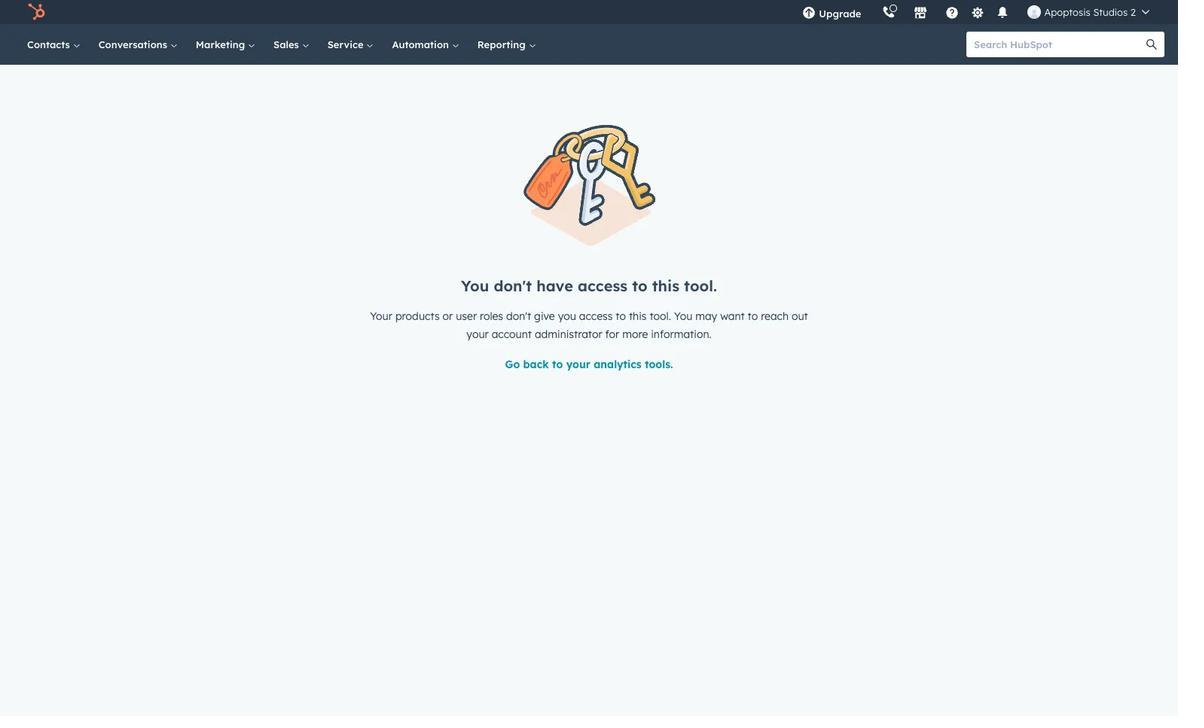 Task type: vqa. For each thing, say whether or not it's contained in the screenshot.
Marketplaces Popup Button
yes



Task type: locate. For each thing, give the bounding box(es) containing it.
menu item
[[872, 0, 875, 24]]

upgrade image
[[803, 7, 816, 20]]

access
[[578, 277, 628, 296], [579, 310, 613, 324]]

you up user
[[461, 277, 489, 296]]

menu
[[792, 0, 1161, 24]]

your down administrator
[[567, 358, 591, 372]]

calling icon button
[[877, 2, 902, 22]]

marketplaces button
[[905, 0, 937, 24]]

1 horizontal spatial your
[[567, 358, 591, 372]]

0 horizontal spatial this
[[629, 310, 647, 324]]

account
[[492, 328, 532, 342]]

go
[[505, 358, 520, 372]]

marketing
[[196, 38, 248, 50]]

1 vertical spatial don't
[[506, 310, 531, 324]]

your
[[467, 328, 489, 342], [567, 358, 591, 372]]

for
[[606, 328, 620, 342]]

1 vertical spatial tool.
[[650, 310, 671, 324]]

0 vertical spatial access
[[578, 277, 628, 296]]

you up information.
[[674, 310, 693, 324]]

reach
[[761, 310, 789, 324]]

0 horizontal spatial tool.
[[650, 310, 671, 324]]

reporting
[[478, 38, 529, 50]]

this inside your products or user roles don't give you access to this tool. you may want to reach out your account administrator for more information.
[[629, 310, 647, 324]]

you inside your products or user roles don't give you access to this tool. you may want to reach out your account administrator for more information.
[[674, 310, 693, 324]]

this up more
[[629, 310, 647, 324]]

1 vertical spatial this
[[629, 310, 647, 324]]

tool. up information.
[[650, 310, 671, 324]]

roles
[[480, 310, 503, 324]]

0 horizontal spatial you
[[461, 277, 489, 296]]

to up more
[[632, 277, 648, 296]]

1 horizontal spatial this
[[652, 277, 680, 296]]

tara schultz image
[[1028, 5, 1042, 19]]

automation
[[392, 38, 452, 50]]

1 vertical spatial access
[[579, 310, 613, 324]]

0 vertical spatial your
[[467, 328, 489, 342]]

to right want
[[748, 310, 758, 324]]

user
[[456, 310, 477, 324]]

1 horizontal spatial tool.
[[684, 277, 717, 296]]

this up information.
[[652, 277, 680, 296]]

2
[[1131, 6, 1136, 18]]

go back to your analytics tools. link
[[505, 358, 673, 372]]

0 vertical spatial tool.
[[684, 277, 717, 296]]

notifications image
[[997, 7, 1010, 20]]

don't up 'account'
[[506, 310, 531, 324]]

you
[[461, 277, 489, 296], [674, 310, 693, 324]]

0 vertical spatial you
[[461, 277, 489, 296]]

tool. inside your products or user roles don't give you access to this tool. you may want to reach out your account administrator for more information.
[[650, 310, 671, 324]]

reporting link
[[469, 24, 545, 65]]

access inside your products or user roles don't give you access to this tool. you may want to reach out your account administrator for more information.
[[579, 310, 613, 324]]

marketplaces image
[[915, 7, 928, 20]]

to up for
[[616, 310, 626, 324]]

access up your products or user roles don't give you access to this tool. you may want to reach out your account administrator for more information.
[[578, 277, 628, 296]]

1 horizontal spatial you
[[674, 310, 693, 324]]

to
[[632, 277, 648, 296], [616, 310, 626, 324], [748, 310, 758, 324], [553, 358, 563, 372]]

don't
[[494, 277, 532, 296], [506, 310, 531, 324]]

sales link
[[265, 24, 319, 65]]

this
[[652, 277, 680, 296], [629, 310, 647, 324]]

give
[[534, 310, 555, 324]]

tool.
[[684, 277, 717, 296], [650, 310, 671, 324]]

your down user
[[467, 328, 489, 342]]

don't up roles
[[494, 277, 532, 296]]

automation link
[[383, 24, 469, 65]]

studios
[[1094, 6, 1128, 18]]

hubspot link
[[18, 3, 57, 21]]

0 horizontal spatial your
[[467, 328, 489, 342]]

1 vertical spatial you
[[674, 310, 693, 324]]

0 vertical spatial this
[[652, 277, 680, 296]]

1 vertical spatial your
[[567, 358, 591, 372]]

back
[[523, 358, 549, 372]]

access up for
[[579, 310, 613, 324]]

calling icon image
[[883, 6, 896, 20]]

tool. up may
[[684, 277, 717, 296]]



Task type: describe. For each thing, give the bounding box(es) containing it.
or
[[443, 310, 453, 324]]

you
[[558, 310, 576, 324]]

hubspot image
[[27, 3, 45, 21]]

search button
[[1140, 32, 1165, 57]]

search image
[[1147, 39, 1158, 50]]

upgrade
[[819, 8, 862, 20]]

Search HubSpot search field
[[967, 32, 1152, 57]]

your inside your products or user roles don't give you access to this tool. you may want to reach out your account administrator for more information.
[[467, 328, 489, 342]]

marketing link
[[187, 24, 265, 65]]

products
[[396, 310, 440, 324]]

go back to your analytics tools.
[[505, 358, 673, 372]]

you don't have access to this tool.
[[461, 277, 717, 296]]

may
[[696, 310, 718, 324]]

apoptosis studios 2
[[1045, 6, 1136, 18]]

out
[[792, 310, 809, 324]]

help button
[[940, 0, 966, 24]]

more
[[623, 328, 648, 342]]

service
[[328, 38, 367, 50]]

administrator
[[535, 328, 603, 342]]

to right back
[[553, 358, 563, 372]]

want
[[721, 310, 745, 324]]

your
[[370, 310, 393, 324]]

information.
[[651, 328, 712, 342]]

0 vertical spatial don't
[[494, 277, 532, 296]]

conversations
[[99, 38, 170, 50]]

apoptosis
[[1045, 6, 1091, 18]]

analytics
[[594, 358, 642, 372]]

help image
[[946, 7, 960, 20]]

conversations link
[[89, 24, 187, 65]]

your products or user roles don't give you access to this tool. you may want to reach out your account administrator for more information.
[[370, 310, 809, 342]]

settings image
[[971, 6, 985, 20]]

menu containing apoptosis studios 2
[[792, 0, 1161, 24]]

you don't have access to this tool. alert
[[363, 125, 815, 386]]

contacts link
[[18, 24, 89, 65]]

have
[[537, 277, 573, 296]]

apoptosis studios 2 button
[[1019, 0, 1159, 24]]

service link
[[319, 24, 383, 65]]

don't inside your products or user roles don't give you access to this tool. you may want to reach out your account administrator for more information.
[[506, 310, 531, 324]]

notifications button
[[991, 0, 1016, 24]]

sales
[[274, 38, 302, 50]]

settings link
[[969, 4, 988, 20]]

tools.
[[645, 358, 673, 372]]

contacts
[[27, 38, 73, 50]]



